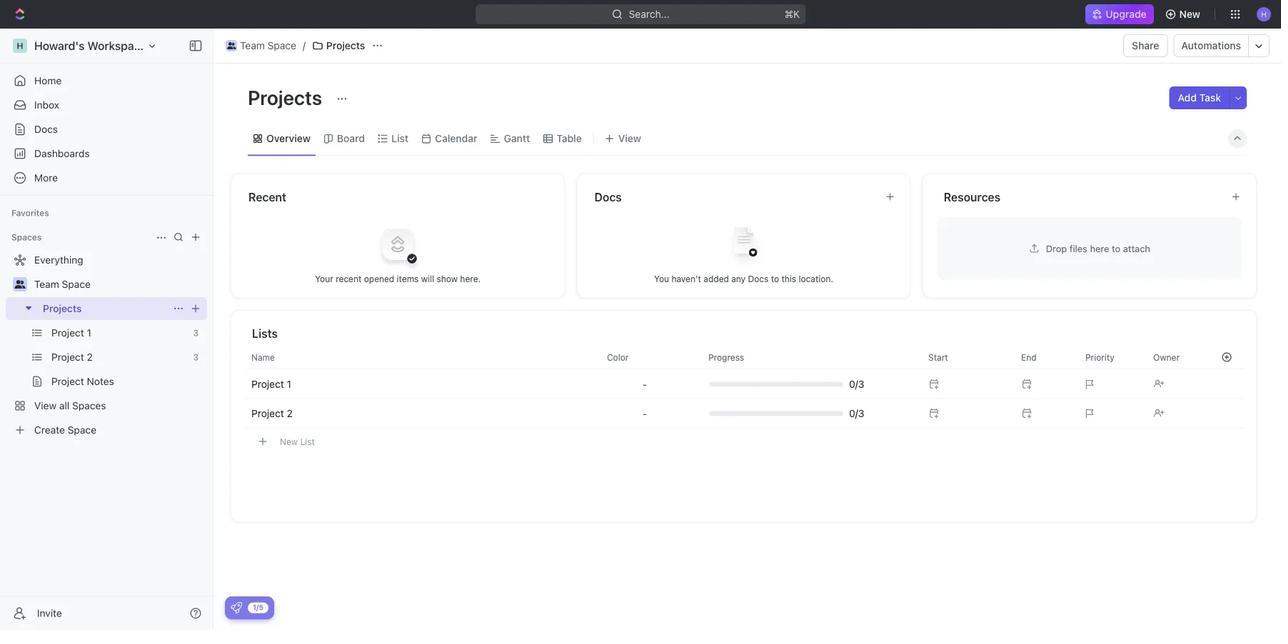 Task type: describe. For each thing, give the bounding box(es) containing it.
1 horizontal spatial team space link
[[222, 37, 300, 54]]

no recent items image
[[370, 216, 427, 273]]

1 horizontal spatial project 2 link
[[252, 408, 293, 419]]

no most used docs image
[[716, 216, 773, 273]]

add task button
[[1170, 86, 1230, 109]]

dashboards
[[34, 148, 90, 159]]

owner
[[1154, 352, 1180, 362]]

create space
[[34, 424, 96, 436]]

table
[[557, 133, 582, 144]]

home link
[[6, 69, 207, 92]]

team space link inside sidebar "navigation"
[[34, 273, 204, 296]]

list link
[[389, 129, 409, 149]]

name button
[[246, 346, 599, 369]]

view button
[[600, 129, 646, 149]]

new list
[[280, 437, 315, 447]]

project notes
[[51, 375, 114, 387]]

0 vertical spatial user group image
[[227, 42, 236, 49]]

added
[[704, 274, 729, 284]]

this
[[782, 274, 797, 284]]

view button
[[600, 122, 646, 155]]

everything link
[[6, 249, 204, 272]]

howard's workspace
[[34, 39, 147, 53]]

more
[[34, 172, 58, 184]]

1 horizontal spatial 1
[[287, 378, 291, 390]]

dashboards link
[[6, 142, 207, 165]]

calendar link
[[432, 129, 478, 149]]

overview
[[267, 133, 311, 144]]

lists
[[252, 327, 278, 340]]

items
[[397, 274, 419, 284]]

gantt
[[504, 133, 530, 144]]

your recent opened items will show here.
[[315, 274, 481, 284]]

2 vertical spatial space
[[68, 424, 96, 436]]

progress
[[709, 352, 745, 362]]

1 horizontal spatial 2
[[287, 408, 293, 419]]

drop
[[1047, 243, 1068, 254]]

workspace
[[88, 39, 147, 53]]

favorites button
[[6, 204, 55, 221]]

all
[[59, 400, 70, 412]]

location.
[[799, 274, 834, 284]]

project 2 inside tree
[[51, 351, 93, 363]]

0 horizontal spatial spaces
[[11, 232, 42, 242]]

haven't
[[672, 274, 702, 284]]

0/3 for project 1
[[850, 378, 865, 390]]

progress button
[[700, 346, 912, 369]]

3 for 2
[[193, 352, 199, 362]]

table link
[[554, 129, 582, 149]]

view all spaces
[[34, 400, 106, 412]]

2 inside sidebar "navigation"
[[87, 351, 93, 363]]

1/5
[[253, 603, 264, 612]]

overview link
[[264, 129, 311, 149]]

automations button
[[1175, 35, 1249, 56]]

1 vertical spatial to
[[771, 274, 780, 284]]

opened
[[364, 274, 395, 284]]

1 vertical spatial project 1 link
[[252, 378, 291, 390]]

1 horizontal spatial team
[[240, 40, 265, 51]]

upgrade link
[[1086, 4, 1154, 24]]

priority button
[[1077, 346, 1145, 369]]

user group image inside sidebar "navigation"
[[15, 280, 25, 289]]

color button
[[599, 346, 692, 369]]

files
[[1070, 243, 1088, 254]]

search...
[[629, 8, 670, 20]]

team space inside sidebar "navigation"
[[34, 278, 91, 290]]

dropdown menu image
[[643, 379, 647, 390]]

task
[[1200, 92, 1222, 104]]

priority
[[1086, 352, 1115, 362]]

0 vertical spatial projects
[[326, 40, 365, 51]]

h inside sidebar "navigation"
[[17, 41, 23, 51]]

new button
[[1160, 3, 1210, 26]]

1 vertical spatial docs
[[595, 190, 622, 204]]

/
[[303, 40, 306, 51]]

project notes link
[[51, 370, 204, 393]]

here
[[1091, 243, 1110, 254]]

invite
[[37, 607, 62, 619]]

more button
[[6, 166, 207, 189]]

h button
[[1253, 3, 1276, 26]]

everything
[[34, 254, 83, 266]]

recent
[[336, 274, 362, 284]]

will
[[421, 274, 434, 284]]



Task type: vqa. For each thing, say whether or not it's contained in the screenshot.
"go to space" link for Space
no



Task type: locate. For each thing, give the bounding box(es) containing it.
inbox
[[34, 99, 59, 111]]

project 2
[[51, 351, 93, 363], [252, 408, 293, 419]]

0 vertical spatial new
[[1180, 8, 1201, 20]]

2 0/3 from the top
[[850, 408, 865, 419]]

space down view all spaces
[[68, 424, 96, 436]]

1 vertical spatial 2
[[287, 408, 293, 419]]

space
[[268, 40, 296, 51], [62, 278, 91, 290], [68, 424, 96, 436]]

project 1 up the project notes
[[51, 327, 91, 339]]

team space down everything
[[34, 278, 91, 290]]

resources button
[[944, 188, 1220, 205]]

1 horizontal spatial list
[[392, 133, 409, 144]]

view
[[619, 133, 641, 144], [34, 400, 57, 412]]

view left all
[[34, 400, 57, 412]]

⌘k
[[785, 8, 800, 20]]

project 2 link
[[51, 346, 188, 369], [252, 408, 293, 419]]

onboarding checklist button element
[[231, 602, 242, 614]]

projects inside sidebar "navigation"
[[43, 303, 82, 314]]

0 vertical spatial 2
[[87, 351, 93, 363]]

0 horizontal spatial docs
[[34, 123, 58, 135]]

0 horizontal spatial project 1
[[51, 327, 91, 339]]

new for new list
[[280, 437, 298, 447]]

gantt link
[[501, 129, 530, 149]]

view for view
[[619, 133, 641, 144]]

2
[[87, 351, 93, 363], [287, 408, 293, 419]]

project for the left project 1 link
[[51, 327, 84, 339]]

0 vertical spatial view
[[619, 133, 641, 144]]

team left /
[[240, 40, 265, 51]]

1 horizontal spatial docs
[[595, 190, 622, 204]]

projects up overview
[[248, 85, 327, 109]]

1 horizontal spatial h
[[1262, 10, 1267, 18]]

1 vertical spatial h
[[17, 41, 23, 51]]

0 vertical spatial 1
[[87, 327, 91, 339]]

0 vertical spatial space
[[268, 40, 296, 51]]

1 horizontal spatial spaces
[[72, 400, 106, 412]]

tree
[[6, 249, 207, 442]]

upgrade
[[1106, 8, 1147, 20]]

list
[[392, 133, 409, 144], [300, 437, 315, 447]]

projects link right /
[[309, 37, 369, 54]]

1 horizontal spatial team space
[[240, 40, 296, 51]]

0 vertical spatial project 1
[[51, 327, 91, 339]]

spaces inside tree
[[72, 400, 106, 412]]

h inside dropdown button
[[1262, 10, 1267, 18]]

0 horizontal spatial project 2
[[51, 351, 93, 363]]

1 horizontal spatial project 1
[[252, 378, 291, 390]]

color
[[607, 352, 629, 362]]

0 vertical spatial project 2
[[51, 351, 93, 363]]

create space link
[[6, 419, 204, 442]]

0 horizontal spatial team space
[[34, 278, 91, 290]]

0 vertical spatial team space
[[240, 40, 296, 51]]

0 vertical spatial list
[[392, 133, 409, 144]]

new inside button
[[280, 437, 298, 447]]

add task
[[1179, 92, 1222, 104]]

start
[[929, 352, 949, 362]]

tree inside sidebar "navigation"
[[6, 249, 207, 442]]

home
[[34, 75, 62, 86]]

owner button
[[1145, 346, 1210, 369]]

1 horizontal spatial to
[[1112, 243, 1121, 254]]

projects link
[[309, 37, 369, 54], [43, 297, 167, 320]]

end button
[[1013, 346, 1077, 369]]

dropdown menu image
[[643, 408, 647, 419]]

1 vertical spatial project 2
[[252, 408, 293, 419]]

board link
[[334, 129, 365, 149]]

howard's
[[34, 39, 85, 53]]

0 vertical spatial project 2 link
[[51, 346, 188, 369]]

0 horizontal spatial h
[[17, 41, 23, 51]]

docs
[[34, 123, 58, 135], [595, 190, 622, 204], [748, 274, 769, 284]]

project 1
[[51, 327, 91, 339], [252, 378, 291, 390]]

team space link
[[222, 37, 300, 54], [34, 273, 204, 296]]

docs inside sidebar "navigation"
[[34, 123, 58, 135]]

start button
[[920, 346, 1013, 369]]

2 horizontal spatial docs
[[748, 274, 769, 284]]

team space left /
[[240, 40, 296, 51]]

1 horizontal spatial user group image
[[227, 42, 236, 49]]

0 vertical spatial docs
[[34, 123, 58, 135]]

1 vertical spatial project 2 link
[[252, 408, 293, 419]]

create
[[34, 424, 65, 436]]

1 vertical spatial projects
[[248, 85, 327, 109]]

0 vertical spatial team space link
[[222, 37, 300, 54]]

space down everything
[[62, 278, 91, 290]]

spaces right all
[[72, 400, 106, 412]]

new inside button
[[1180, 8, 1201, 20]]

howard's workspace, , element
[[13, 39, 27, 53]]

docs down inbox
[[34, 123, 58, 135]]

0 horizontal spatial project 1 link
[[51, 322, 188, 344]]

1 horizontal spatial projects link
[[309, 37, 369, 54]]

you haven't added any docs to this location.
[[655, 274, 834, 284]]

resources
[[944, 190, 1001, 204]]

1 inside tree
[[87, 327, 91, 339]]

1 vertical spatial view
[[34, 400, 57, 412]]

0 vertical spatial 3
[[193, 328, 199, 338]]

view right table
[[619, 133, 641, 144]]

name
[[252, 352, 275, 362]]

3 left lists
[[193, 328, 199, 338]]

1 vertical spatial user group image
[[15, 280, 25, 289]]

add
[[1179, 92, 1197, 104]]

1 up new list
[[287, 378, 291, 390]]

2 vertical spatial projects
[[43, 303, 82, 314]]

projects link down everything link
[[43, 297, 167, 320]]

here.
[[460, 274, 481, 284]]

end
[[1022, 352, 1037, 362]]

1 vertical spatial space
[[62, 278, 91, 290]]

view all spaces link
[[6, 394, 204, 417]]

2 up new list
[[287, 408, 293, 419]]

view for view all spaces
[[34, 400, 57, 412]]

project 2 up the project notes
[[51, 351, 93, 363]]

0 horizontal spatial project 2 link
[[51, 346, 188, 369]]

1 vertical spatial team space link
[[34, 273, 204, 296]]

onboarding checklist button image
[[231, 602, 242, 614]]

spaces down favorites
[[11, 232, 42, 242]]

show
[[437, 274, 458, 284]]

docs down view button
[[595, 190, 622, 204]]

docs link
[[6, 118, 207, 141]]

board
[[337, 133, 365, 144]]

project 1 down name
[[252, 378, 291, 390]]

any
[[732, 274, 746, 284]]

to right here
[[1112, 243, 1121, 254]]

project 2 up new list
[[252, 408, 293, 419]]

attach
[[1124, 243, 1151, 254]]

team space link down everything link
[[34, 273, 204, 296]]

0/3 for project 2
[[850, 408, 865, 419]]

projects down everything
[[43, 303, 82, 314]]

0 horizontal spatial view
[[34, 400, 57, 412]]

0 horizontal spatial list
[[300, 437, 315, 447]]

projects
[[326, 40, 365, 51], [248, 85, 327, 109], [43, 303, 82, 314]]

0 vertical spatial team
[[240, 40, 265, 51]]

your
[[315, 274, 334, 284]]

lists button
[[252, 325, 1240, 342]]

0 horizontal spatial 2
[[87, 351, 93, 363]]

projects right /
[[326, 40, 365, 51]]

3 left name
[[193, 352, 199, 362]]

1 vertical spatial spaces
[[72, 400, 106, 412]]

notes
[[87, 375, 114, 387]]

drop files here to attach
[[1047, 243, 1151, 254]]

project 2 link up new list
[[252, 408, 293, 419]]

user group image
[[227, 42, 236, 49], [15, 280, 25, 289]]

1 up the project notes
[[87, 327, 91, 339]]

2 vertical spatial docs
[[748, 274, 769, 284]]

team down everything
[[34, 278, 59, 290]]

favorites
[[11, 208, 49, 218]]

view inside button
[[619, 133, 641, 144]]

0 vertical spatial projects link
[[309, 37, 369, 54]]

1 3 from the top
[[193, 328, 199, 338]]

space left /
[[268, 40, 296, 51]]

docs right any
[[748, 274, 769, 284]]

0 horizontal spatial new
[[280, 437, 298, 447]]

project 1 link
[[51, 322, 188, 344], [252, 378, 291, 390]]

team inside sidebar "navigation"
[[34, 278, 59, 290]]

team
[[240, 40, 265, 51], [34, 278, 59, 290]]

1 vertical spatial project 1
[[252, 378, 291, 390]]

2 up the project notes
[[87, 351, 93, 363]]

0 vertical spatial project 1 link
[[51, 322, 188, 344]]

1 vertical spatial projects link
[[43, 297, 167, 320]]

calendar
[[435, 133, 478, 144]]

new
[[1180, 8, 1201, 20], [280, 437, 298, 447]]

0 vertical spatial 0/3
[[850, 378, 865, 390]]

share
[[1133, 40, 1160, 51]]

0 vertical spatial h
[[1262, 10, 1267, 18]]

0 vertical spatial to
[[1112, 243, 1121, 254]]

1 horizontal spatial project 1 link
[[252, 378, 291, 390]]

0 horizontal spatial projects link
[[43, 297, 167, 320]]

0 horizontal spatial team space link
[[34, 273, 204, 296]]

1 vertical spatial list
[[300, 437, 315, 447]]

3 for 1
[[193, 328, 199, 338]]

1 horizontal spatial new
[[1180, 8, 1201, 20]]

project 2 link up project notes link
[[51, 346, 188, 369]]

3
[[193, 328, 199, 338], [193, 352, 199, 362]]

project 1 link up project notes link
[[51, 322, 188, 344]]

1 horizontal spatial project 2
[[252, 408, 293, 419]]

1 vertical spatial team
[[34, 278, 59, 290]]

1 0/3 from the top
[[850, 378, 865, 390]]

1
[[87, 327, 91, 339], [287, 378, 291, 390]]

1 vertical spatial new
[[280, 437, 298, 447]]

view inside sidebar "navigation"
[[34, 400, 57, 412]]

project 1 inside tree
[[51, 327, 91, 339]]

0 horizontal spatial team
[[34, 278, 59, 290]]

0 horizontal spatial user group image
[[15, 280, 25, 289]]

1 vertical spatial 0/3
[[850, 408, 865, 419]]

1 vertical spatial 3
[[193, 352, 199, 362]]

recent
[[249, 190, 286, 204]]

new for new
[[1180, 8, 1201, 20]]

project for project notes link
[[51, 375, 84, 387]]

2 3 from the top
[[193, 352, 199, 362]]

project for the project 2 link to the top
[[51, 351, 84, 363]]

1 vertical spatial team space
[[34, 278, 91, 290]]

automations
[[1182, 40, 1242, 51]]

list inside button
[[300, 437, 315, 447]]

you
[[655, 274, 670, 284]]

tree containing everything
[[6, 249, 207, 442]]

0 horizontal spatial 1
[[87, 327, 91, 339]]

new list button
[[246, 429, 1245, 454]]

sidebar navigation
[[0, 29, 216, 630]]

team space link left /
[[222, 37, 300, 54]]

to left 'this' at right
[[771, 274, 780, 284]]

share button
[[1124, 34, 1169, 57]]

0 horizontal spatial to
[[771, 274, 780, 284]]

1 horizontal spatial view
[[619, 133, 641, 144]]

0 vertical spatial spaces
[[11, 232, 42, 242]]

1 vertical spatial 1
[[287, 378, 291, 390]]

project 1 link down name
[[252, 378, 291, 390]]

inbox link
[[6, 94, 207, 116]]



